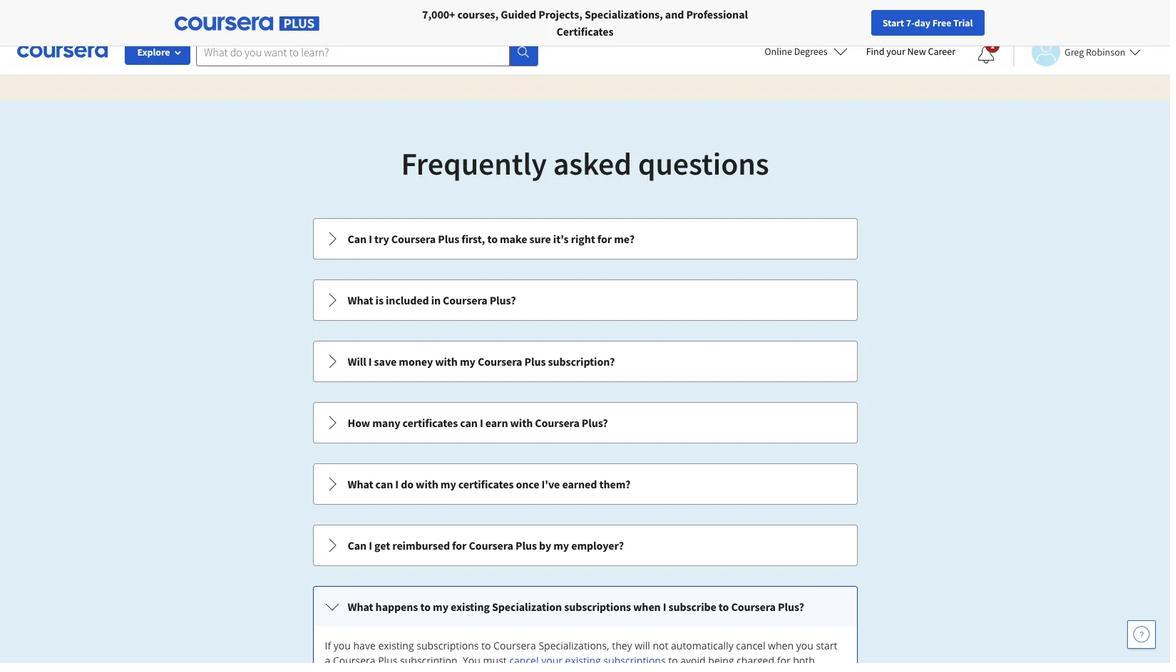 Task type: locate. For each thing, give the bounding box(es) containing it.
specialization
[[492, 600, 562, 614]]

for left me?
[[598, 232, 612, 246]]

1 horizontal spatial subscriptions
[[564, 600, 631, 614]]

specializations,
[[585, 7, 663, 21], [539, 639, 609, 653]]

when up 'will'
[[633, 600, 661, 614]]

certificates left once
[[458, 477, 514, 491]]

0 horizontal spatial for
[[452, 538, 467, 553]]

1 horizontal spatial plus?
[[582, 416, 608, 430]]

list
[[311, 217, 859, 663]]

0 vertical spatial certificates
[[403, 416, 458, 430]]

1 vertical spatial with
[[510, 416, 533, 430]]

1 what from the top
[[348, 293, 373, 307]]

earn
[[486, 416, 508, 430]]

0 horizontal spatial subscriptions
[[417, 639, 479, 653]]

0 vertical spatial with
[[435, 354, 458, 369]]

start
[[883, 16, 904, 29]]

1 vertical spatial when
[[768, 639, 794, 653]]

how many certificates can i earn with coursera plus? button
[[313, 403, 857, 443]]

frequently asked questions
[[401, 144, 769, 183]]

1 vertical spatial certificates
[[458, 477, 514, 491]]

coursera left 'by'
[[469, 538, 513, 553]]

free
[[933, 16, 952, 29]]

subscriptions up they
[[564, 600, 631, 614]]

2 horizontal spatial plus?
[[778, 600, 804, 614]]

can inside can i get reimbursed for coursera plus by my employer? 'dropdown button'
[[348, 538, 367, 553]]

coursera image
[[17, 40, 108, 63]]

what happens to my existing specialization subscriptions when i subscribe to coursera plus? button
[[313, 587, 857, 627]]

will
[[348, 354, 366, 369]]

you right if
[[334, 639, 351, 653]]

1 vertical spatial can
[[376, 477, 393, 491]]

greg
[[1065, 45, 1084, 58]]

to inside the if you have existing subscriptions to coursera specializations, they will not automatically cancel when you start a coursera plus subscription. you must
[[481, 639, 491, 653]]

they
[[612, 639, 632, 653]]

coursera
[[391, 232, 436, 246], [443, 293, 488, 307], [478, 354, 522, 369], [535, 416, 580, 430], [469, 538, 513, 553], [731, 600, 776, 614], [494, 639, 536, 653], [333, 654, 376, 663]]

1 vertical spatial existing
[[378, 639, 414, 653]]

what inside 'dropdown button'
[[348, 477, 373, 491]]

1 can from the top
[[348, 232, 367, 246]]

greg robinson button
[[1013, 37, 1141, 66]]

my right 'by'
[[554, 538, 569, 553]]

explore
[[137, 46, 170, 58]]

get
[[374, 538, 390, 553]]

first,
[[462, 232, 485, 246]]

1 horizontal spatial existing
[[451, 600, 490, 614]]

for inside dropdown button
[[598, 232, 612, 246]]

existing inside the if you have existing subscriptions to coursera specializations, they will not automatically cancel when you start a coursera plus subscription. you must
[[378, 639, 414, 653]]

start
[[816, 639, 838, 653]]

2 for from the left
[[308, 7, 323, 21]]

asked
[[553, 144, 632, 183]]

can i get reimbursed for coursera plus by my employer?
[[348, 538, 624, 553]]

help center image
[[1133, 626, 1150, 643]]

for up what do you want to learn? text field
[[308, 7, 323, 21]]

i left get
[[369, 538, 372, 553]]

to right subscribe
[[719, 600, 729, 614]]

make
[[500, 232, 527, 246]]

coursera right in
[[443, 293, 488, 307]]

existing up you
[[451, 600, 490, 614]]

your
[[887, 45, 906, 58]]

with right money
[[435, 354, 458, 369]]

1 you from the left
[[334, 639, 351, 653]]

existing right 'have'
[[378, 639, 414, 653]]

1 horizontal spatial for
[[598, 232, 612, 246]]

show notifications image
[[978, 46, 995, 63]]

plus left 'first,'
[[438, 232, 459, 246]]

online degrees button
[[753, 36, 859, 67]]

with inside 'dropdown button'
[[416, 477, 438, 491]]

coursera plus image
[[174, 16, 319, 31]]

with right earn
[[510, 416, 533, 430]]

right
[[571, 232, 595, 246]]

for
[[598, 232, 612, 246], [452, 538, 467, 553]]

specializations, down what happens to my existing specialization subscriptions when i subscribe to coursera plus? at bottom
[[539, 639, 609, 653]]

what left do
[[348, 477, 373, 491]]

online degrees
[[765, 45, 828, 58]]

2 what from the top
[[348, 477, 373, 491]]

to inside the can i try coursera plus first, to make sure it's right for me? dropdown button
[[487, 232, 498, 246]]

what inside dropdown button
[[348, 293, 373, 307]]

happens
[[376, 600, 418, 614]]

with
[[435, 354, 458, 369], [510, 416, 533, 430], [416, 477, 438, 491]]

certificates right the many
[[403, 416, 458, 430]]

0 vertical spatial can
[[348, 232, 367, 246]]

with right do
[[416, 477, 438, 491]]

my
[[460, 354, 476, 369], [441, 477, 456, 491], [554, 538, 569, 553], [433, 600, 449, 614]]

i left subscribe
[[663, 600, 666, 614]]

2 vertical spatial what
[[348, 600, 373, 614]]

for
[[211, 7, 227, 21], [308, 7, 323, 21]]

can inside the can i try coursera plus first, to make sure it's right for me? dropdown button
[[348, 232, 367, 246]]

1 horizontal spatial for
[[308, 7, 323, 21]]

plus inside 'dropdown button'
[[516, 538, 537, 553]]

plus
[[438, 232, 459, 246], [525, 354, 546, 369], [516, 538, 537, 553], [378, 654, 398, 663]]

to
[[487, 232, 498, 246], [420, 600, 431, 614], [719, 600, 729, 614], [481, 639, 491, 653]]

questions
[[638, 144, 769, 183]]

2 vertical spatial plus?
[[778, 600, 804, 614]]

existing
[[451, 600, 490, 614], [378, 639, 414, 653]]

0 horizontal spatial plus?
[[490, 293, 516, 307]]

businesses
[[134, 7, 188, 21]]

0 horizontal spatial when
[[633, 600, 661, 614]]

can
[[348, 232, 367, 246], [348, 538, 367, 553]]

i
[[369, 232, 372, 246], [369, 354, 372, 369], [480, 416, 483, 430], [395, 477, 399, 491], [369, 538, 372, 553], [663, 600, 666, 614]]

i inside 'dropdown button'
[[369, 538, 372, 553]]

what inside dropdown button
[[348, 600, 373, 614]]

with inside dropdown button
[[435, 354, 458, 369]]

7,000+ courses, guided projects, specializations, and professional certificates
[[422, 7, 748, 39]]

can left earn
[[460, 416, 478, 430]]

0 vertical spatial when
[[633, 600, 661, 614]]

to right 'first,'
[[487, 232, 498, 246]]

what for what can i do with my certificates once i've earned them?
[[348, 477, 373, 491]]

what left happens
[[348, 600, 373, 614]]

and
[[665, 7, 684, 21]]

1 vertical spatial what
[[348, 477, 373, 491]]

0 horizontal spatial you
[[334, 639, 351, 653]]

plus left subscription?
[[525, 354, 546, 369]]

1 horizontal spatial when
[[768, 639, 794, 653]]

what for what happens to my existing specialization subscriptions when i subscribe to coursera plus?
[[348, 600, 373, 614]]

can left try
[[348, 232, 367, 246]]

degrees
[[794, 45, 828, 58]]

0 horizontal spatial existing
[[378, 639, 414, 653]]

0 vertical spatial subscriptions
[[564, 600, 631, 614]]

what left is
[[348, 293, 373, 307]]

career
[[928, 45, 956, 58]]

find your new career link
[[859, 43, 963, 61]]

certificates inside how many certificates can i earn with coursera plus? dropdown button
[[403, 416, 458, 430]]

0 horizontal spatial can
[[376, 477, 393, 491]]

plus left subscription.
[[378, 654, 398, 663]]

2 vertical spatial with
[[416, 477, 438, 491]]

new
[[908, 45, 926, 58]]

i left do
[[395, 477, 399, 491]]

my right do
[[441, 477, 456, 491]]

not
[[653, 639, 669, 653]]

1 vertical spatial for
[[452, 538, 467, 553]]

to right happens
[[420, 600, 431, 614]]

0 vertical spatial can
[[460, 416, 478, 430]]

plus inside the if you have existing subscriptions to coursera specializations, they will not automatically cancel when you start a coursera plus subscription. you must
[[378, 654, 398, 663]]

professional
[[686, 7, 748, 21]]

0 vertical spatial specializations,
[[585, 7, 663, 21]]

what happens to my existing specialization subscriptions when i subscribe to coursera plus?
[[348, 600, 804, 614]]

None search field
[[196, 37, 538, 66]]

my inside 'dropdown button'
[[441, 477, 456, 491]]

0 vertical spatial existing
[[451, 600, 490, 614]]

you left start
[[796, 639, 814, 653]]

can left do
[[376, 477, 393, 491]]

1 horizontal spatial can
[[460, 416, 478, 430]]

subscription.
[[400, 654, 460, 663]]

for for for universities
[[211, 7, 227, 21]]

certificates
[[403, 416, 458, 430], [458, 477, 514, 491]]

1 horizontal spatial you
[[796, 639, 814, 653]]

3 what from the top
[[348, 600, 373, 614]]

for left universities in the top left of the page
[[211, 7, 227, 21]]

2 can from the top
[[348, 538, 367, 553]]

for universities
[[211, 7, 285, 21]]

banner navigation
[[11, 0, 401, 29]]

coursera right try
[[391, 232, 436, 246]]

subscriptions
[[564, 600, 631, 614], [417, 639, 479, 653]]

them?
[[599, 477, 631, 491]]

find your new career
[[866, 45, 956, 58]]

0 horizontal spatial for
[[211, 7, 227, 21]]

is
[[376, 293, 384, 307]]

when
[[633, 600, 661, 614], [768, 639, 794, 653]]

when inside the if you have existing subscriptions to coursera specializations, they will not automatically cancel when you start a coursera plus subscription. you must
[[768, 639, 794, 653]]

to up must
[[481, 639, 491, 653]]

how many certificates can i earn with coursera plus?
[[348, 416, 608, 430]]

for right reimbursed
[[452, 538, 467, 553]]

when right cancel
[[768, 639, 794, 653]]

coursera up earn
[[478, 354, 522, 369]]

0 vertical spatial for
[[598, 232, 612, 246]]

plus inside dropdown button
[[438, 232, 459, 246]]

1 vertical spatial subscriptions
[[417, 639, 479, 653]]

can left get
[[348, 538, 367, 553]]

1 vertical spatial specializations,
[[539, 639, 609, 653]]

what
[[348, 293, 373, 307], [348, 477, 373, 491], [348, 600, 373, 614]]

coursera inside 'dropdown button'
[[469, 538, 513, 553]]

0 vertical spatial what
[[348, 293, 373, 307]]

plus?
[[490, 293, 516, 307], [582, 416, 608, 430], [778, 600, 804, 614]]

do
[[401, 477, 414, 491]]

subscriptions up subscription.
[[417, 639, 479, 653]]

1 for from the left
[[211, 7, 227, 21]]

specializations, up certificates
[[585, 7, 663, 21]]

if
[[325, 639, 331, 653]]

start 7-day free trial button
[[871, 10, 985, 36]]

plus left 'by'
[[516, 538, 537, 553]]

once
[[516, 477, 539, 491]]

1 vertical spatial can
[[348, 538, 367, 553]]



Task type: vqa. For each thing, say whether or not it's contained in the screenshot.
rightmost ACADEMIC
no



Task type: describe. For each thing, give the bounding box(es) containing it.
coursera up must
[[494, 639, 536, 653]]

projects,
[[539, 7, 583, 21]]

businesses link
[[112, 0, 194, 29]]

subscriptions inside the if you have existing subscriptions to coursera specializations, they will not automatically cancel when you start a coursera plus subscription. you must
[[417, 639, 479, 653]]

for for for
[[308, 7, 323, 21]]

certificates
[[557, 24, 614, 39]]

it's
[[553, 232, 569, 246]]

1
[[991, 40, 995, 51]]

for inside 'dropdown button'
[[452, 538, 467, 553]]

2 you from the left
[[796, 639, 814, 653]]

plus? inside dropdown button
[[778, 600, 804, 614]]

with for coursera
[[435, 354, 458, 369]]

what for what is included in coursera plus?
[[348, 293, 373, 307]]

What do you want to learn? text field
[[196, 37, 510, 66]]

included
[[386, 293, 429, 307]]

7,000+
[[422, 7, 455, 21]]

list containing can i try coursera plus first, to make sure it's right for me?
[[311, 217, 859, 663]]

certificates inside what can i do with my certificates once i've earned them? 'dropdown button'
[[458, 477, 514, 491]]

subscription?
[[548, 354, 615, 369]]

0 vertical spatial plus?
[[490, 293, 516, 307]]

explore button
[[125, 39, 190, 65]]

day
[[915, 16, 931, 29]]

a
[[325, 654, 330, 663]]

trial
[[954, 16, 973, 29]]

my right money
[[460, 354, 476, 369]]

online
[[765, 45, 792, 58]]

greg robinson
[[1065, 45, 1126, 58]]

if you have existing subscriptions to coursera specializations, they will not automatically cancel when you start a coursera plus subscription. you must
[[325, 639, 838, 663]]

i left earn
[[480, 416, 483, 430]]

will i save money with my coursera plus subscription?
[[348, 354, 615, 369]]

can for can i get reimbursed for coursera plus by my employer?
[[348, 538, 367, 553]]

cancel
[[736, 639, 766, 653]]

can inside 'dropdown button'
[[376, 477, 393, 491]]

can i try coursera plus first, to make sure it's right for me? button
[[313, 219, 857, 259]]

what can i do with my certificates once i've earned them? button
[[313, 464, 857, 504]]

subscribe
[[669, 600, 717, 614]]

employer?
[[571, 538, 624, 553]]

coursera right earn
[[535, 416, 580, 430]]

me?
[[614, 232, 635, 246]]

in
[[431, 293, 441, 307]]

earned
[[562, 477, 597, 491]]

how
[[348, 416, 370, 430]]

must
[[483, 654, 507, 663]]

specializations, inside the if you have existing subscriptions to coursera specializations, they will not automatically cancel when you start a coursera plus subscription. you must
[[539, 639, 609, 653]]

existing inside dropdown button
[[451, 600, 490, 614]]

automatically
[[671, 639, 734, 653]]

specializations, inside 7,000+ courses, guided projects, specializations, and professional certificates
[[585, 7, 663, 21]]

with for certificates
[[416, 477, 438, 491]]

what can i do with my certificates once i've earned them?
[[348, 477, 631, 491]]

guided
[[501, 7, 536, 21]]

1 button
[[966, 38, 1006, 72]]

my right happens
[[433, 600, 449, 614]]

for link
[[302, 0, 396, 29]]

frequently
[[401, 144, 547, 183]]

will i save money with my coursera plus subscription? button
[[313, 342, 857, 382]]

universities
[[229, 7, 285, 21]]

7-
[[906, 16, 915, 29]]

robinson
[[1086, 45, 1126, 58]]

start 7-day free trial
[[883, 16, 973, 29]]

what is included in coursera plus?
[[348, 293, 516, 307]]

i inside 'dropdown button'
[[395, 477, 399, 491]]

can inside dropdown button
[[460, 416, 478, 430]]

with inside dropdown button
[[510, 416, 533, 430]]

courses,
[[458, 7, 499, 21]]

will
[[635, 639, 650, 653]]

1 vertical spatial plus?
[[582, 416, 608, 430]]

sure
[[530, 232, 551, 246]]

can i get reimbursed for coursera plus by my employer? button
[[313, 526, 857, 566]]

i right will
[[369, 354, 372, 369]]

many
[[372, 416, 400, 430]]

can i try coursera plus first, to make sure it's right for me?
[[348, 232, 635, 246]]

when inside what happens to my existing specialization subscriptions when i subscribe to coursera plus? dropdown button
[[633, 600, 661, 614]]

by
[[539, 538, 551, 553]]

have
[[353, 639, 376, 653]]

i left try
[[369, 232, 372, 246]]

reimbursed
[[392, 538, 450, 553]]

find
[[866, 45, 885, 58]]

can for can i try coursera plus first, to make sure it's right for me?
[[348, 232, 367, 246]]

i've
[[542, 477, 560, 491]]

save
[[374, 354, 397, 369]]

coursera up cancel
[[731, 600, 776, 614]]

subscriptions inside dropdown button
[[564, 600, 631, 614]]

plus inside dropdown button
[[525, 354, 546, 369]]

what is included in coursera plus? button
[[313, 280, 857, 320]]

money
[[399, 354, 433, 369]]

coursera down 'have'
[[333, 654, 376, 663]]

you
[[463, 654, 481, 663]]

try
[[374, 232, 389, 246]]

my inside 'dropdown button'
[[554, 538, 569, 553]]



